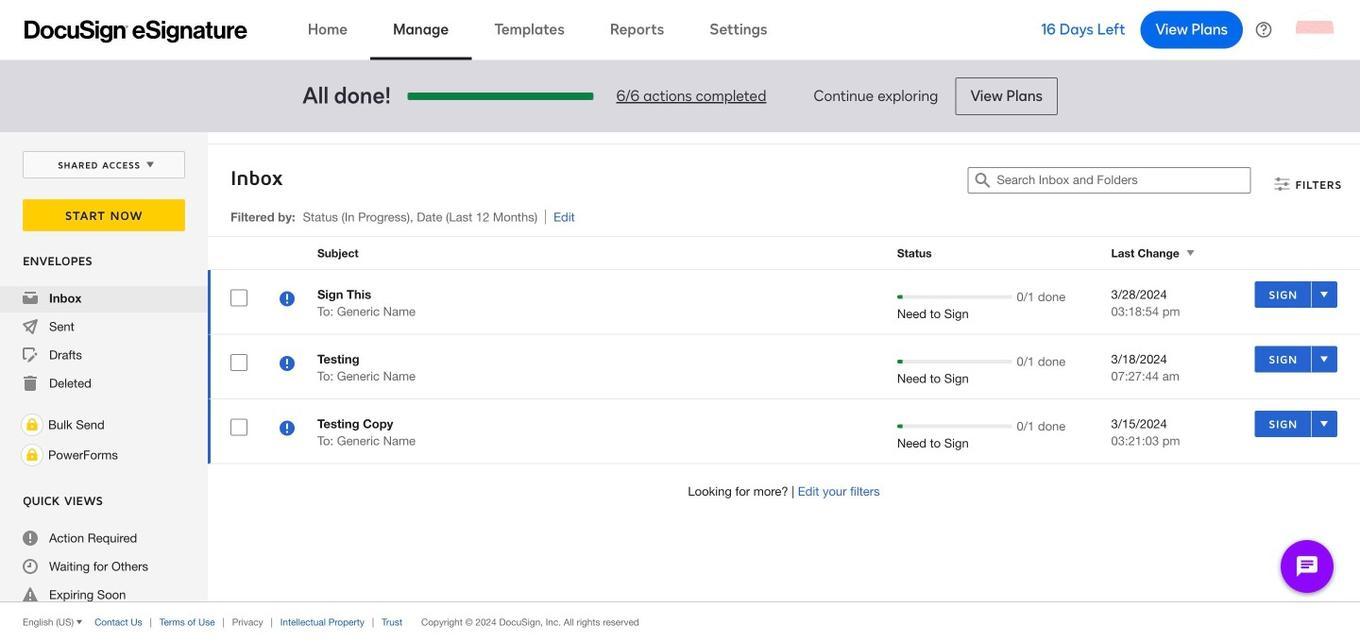 Task type: describe. For each thing, give the bounding box(es) containing it.
secondary navigation region
[[0, 132, 1360, 642]]

1 need to sign image from the top
[[280, 291, 295, 309]]

more info region
[[0, 602, 1360, 642]]

Search Inbox and Folders text field
[[997, 168, 1250, 193]]

sent image
[[23, 319, 38, 334]]

lock image
[[21, 444, 43, 467]]

draft image
[[23, 348, 38, 363]]



Task type: locate. For each thing, give the bounding box(es) containing it.
clock image
[[23, 559, 38, 574]]

3 need to sign image from the top
[[280, 421, 295, 439]]

docusign esignature image
[[25, 20, 247, 43]]

1 vertical spatial need to sign image
[[280, 356, 295, 374]]

trash image
[[23, 376, 38, 391]]

your uploaded profile image image
[[1296, 11, 1334, 49]]

inbox image
[[23, 291, 38, 306]]

action required image
[[23, 531, 38, 546]]

2 need to sign image from the top
[[280, 356, 295, 374]]

2 vertical spatial need to sign image
[[280, 421, 295, 439]]

lock image
[[21, 414, 43, 436]]

need to sign image
[[280, 291, 295, 309], [280, 356, 295, 374], [280, 421, 295, 439]]

alert image
[[23, 588, 38, 603]]

0 vertical spatial need to sign image
[[280, 291, 295, 309]]



Task type: vqa. For each thing, say whether or not it's contained in the screenshot.
Need to Sign icon
yes



